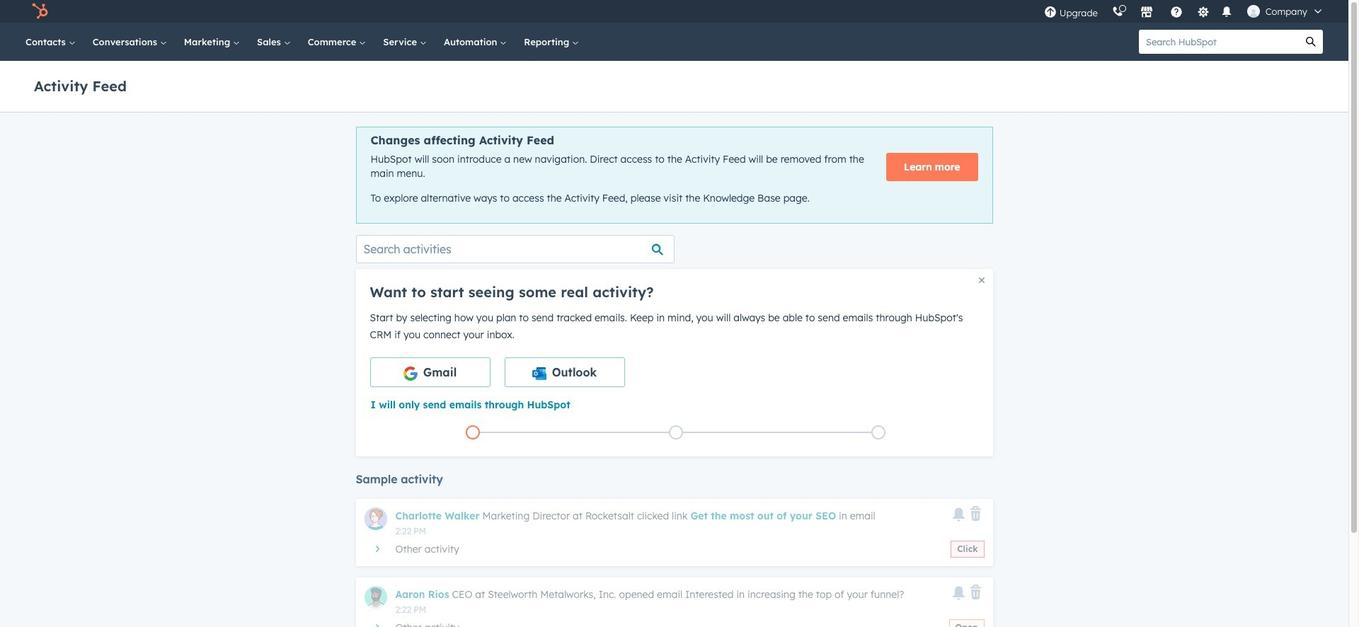 Task type: locate. For each thing, give the bounding box(es) containing it.
list
[[372, 423, 981, 443]]

Search HubSpot search field
[[1140, 30, 1300, 54]]

menu
[[1038, 0, 1332, 23]]

onboarding.steps.finalstep.title image
[[876, 430, 883, 437]]

None checkbox
[[370, 358, 491, 387]]

marketplaces image
[[1141, 6, 1154, 19]]

None checkbox
[[505, 358, 625, 387]]

close image
[[979, 278, 985, 283]]



Task type: vqa. For each thing, say whether or not it's contained in the screenshot.
list
yes



Task type: describe. For each thing, give the bounding box(es) containing it.
jacob simon image
[[1248, 5, 1261, 18]]

onboarding.steps.sendtrackedemailingmail.title image
[[673, 430, 680, 437]]

Search activities search field
[[356, 235, 675, 263]]



